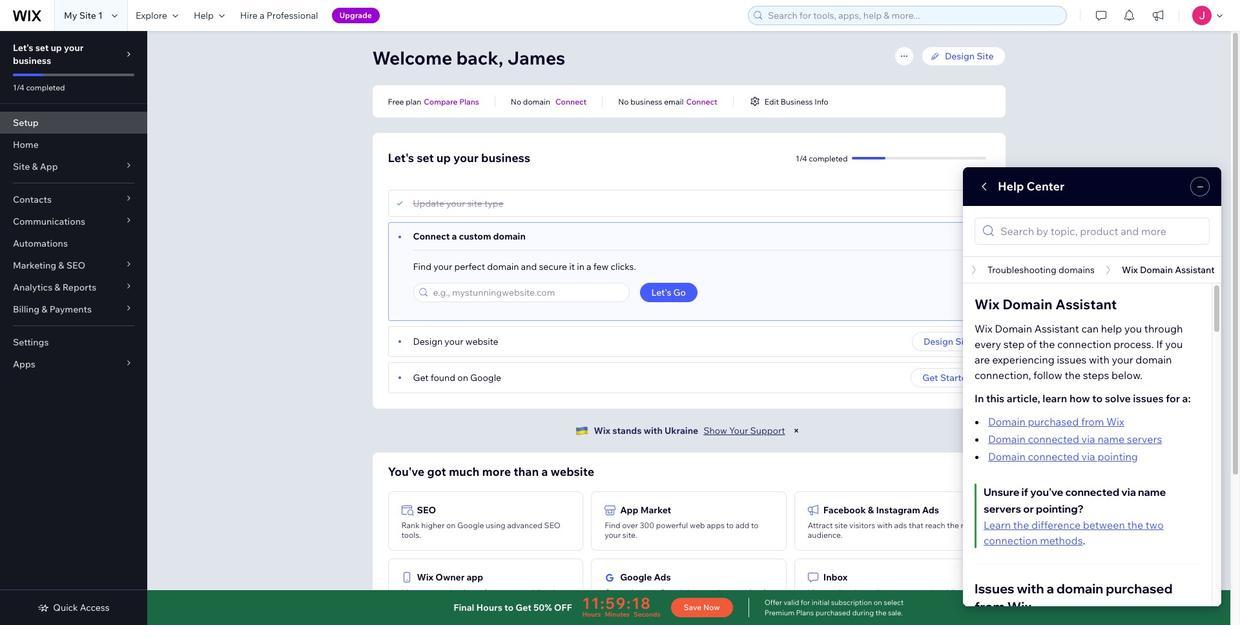 Task type: vqa. For each thing, say whether or not it's contained in the screenshot.
third "NEW" from the bottom of the page
no



Task type: describe. For each thing, give the bounding box(es) containing it.
1 horizontal spatial connect
[[556, 97, 587, 106]]

few
[[594, 261, 609, 273]]

let's set up your business inside sidebar "element"
[[13, 42, 84, 67]]

google ads
[[620, 572, 671, 584]]

domain for perfect
[[487, 261, 519, 273]]

on inside "offer valid for initial subscription on select premium plans purchased during the sale."
[[874, 598, 883, 607]]

site & app button
[[0, 156, 147, 178]]

plan
[[406, 97, 422, 106]]

plans inside "offer valid for initial subscription on select premium plans purchased during the sale."
[[796, 609, 814, 618]]

to inside view and reply to all messages and activity via email, chat & more.
[[863, 588, 871, 598]]

seconds
[[634, 611, 661, 619]]

offers.
[[676, 598, 699, 607]]

noticed
[[620, 588, 647, 598]]

hire a professional link
[[232, 0, 326, 31]]

design up found
[[413, 336, 443, 348]]

google for noticed
[[660, 588, 687, 598]]

welcome
[[373, 47, 453, 69]]

1 horizontal spatial ads
[[923, 505, 940, 516]]

billing
[[13, 304, 40, 315]]

get down mobile,
[[516, 602, 532, 614]]

my site 1
[[64, 10, 103, 21]]

messages
[[882, 588, 919, 598]]

facebook & instagram ads
[[824, 505, 940, 516]]

app market
[[620, 505, 672, 516]]

business
[[781, 97, 813, 106]]

contacts
[[13, 194, 52, 205]]

& for analytics
[[54, 282, 60, 293]]

james
[[508, 47, 566, 69]]

e.g., mystunningwebsite.com field
[[429, 284, 625, 302]]

0 horizontal spatial connect
[[413, 231, 450, 242]]

edit
[[765, 97, 779, 106]]

hire a professional
[[240, 10, 318, 21]]

tools.
[[402, 531, 421, 540]]

off
[[554, 602, 572, 614]]

get found on google
[[413, 372, 502, 384]]

seo inside dropdown button
[[66, 260, 85, 271]]

marketing & seo button
[[0, 255, 147, 277]]

1 horizontal spatial and
[[828, 588, 841, 598]]

the inside attract site visitors with ads that reach the right audience.
[[948, 521, 960, 531]]

no for no business email connect
[[619, 97, 629, 106]]

rank higher on google using advanced seo tools.
[[402, 521, 561, 540]]

advanced
[[507, 521, 543, 531]]

0 horizontal spatial site
[[467, 198, 483, 209]]

11:59:18
[[583, 594, 652, 613]]

1 horizontal spatial set
[[417, 151, 434, 165]]

design inside button
[[924, 336, 954, 348]]

hire
[[240, 10, 258, 21]]

over
[[623, 521, 638, 531]]

found
[[431, 372, 456, 384]]

up inside let's set up your business
[[51, 42, 62, 54]]

no for no domain connect
[[511, 97, 522, 106]]

show your support button
[[704, 425, 786, 437]]

0 vertical spatial website
[[466, 336, 499, 348]]

chat inside view and reply to all messages and activity via email, chat & more.
[[831, 598, 847, 607]]

11:59:18 hours minutes seconds
[[583, 594, 661, 619]]

save
[[684, 603, 702, 613]]

manage your business from your mobile, chat with visitors & more.
[[402, 588, 565, 607]]

add
[[736, 521, 750, 531]]

visitors inside attract site visitors with ads that reach the right audience.
[[850, 521, 876, 531]]

your up "get found on google"
[[445, 336, 464, 348]]

on for noticed
[[649, 588, 658, 598]]

app
[[467, 572, 484, 584]]

google up the noticed
[[620, 572, 652, 584]]

marketing
[[13, 260, 56, 271]]

ads
[[895, 521, 908, 531]]

your inside "find over 300 powerful web apps to add to your site."
[[605, 531, 621, 540]]

communications button
[[0, 211, 147, 233]]

attract site visitors with ads that reach the right audience.
[[808, 521, 979, 540]]

email
[[664, 97, 684, 106]]

on for higher
[[447, 521, 456, 531]]

clicks.
[[611, 261, 636, 273]]

minutes
[[605, 611, 630, 619]]

offer valid for initial subscription on select premium plans purchased during the sale.
[[765, 598, 904, 618]]

1 horizontal spatial app
[[620, 505, 639, 516]]

it
[[569, 261, 575, 273]]

your down owner
[[433, 588, 449, 598]]

site.
[[623, 531, 638, 540]]

find for find your perfect domain and secure it in a few clicks.
[[413, 261, 432, 273]]

get for get started
[[923, 372, 939, 384]]

0 horizontal spatial and
[[521, 261, 537, 273]]

analytics & reports button
[[0, 277, 147, 299]]

got
[[427, 465, 446, 479]]

people
[[699, 588, 724, 598]]

marketing & seo
[[13, 260, 85, 271]]

automations
[[13, 238, 68, 249]]

1
[[98, 10, 103, 21]]

a left custom
[[452, 231, 457, 242]]

let's go
[[652, 287, 686, 299]]

right
[[961, 521, 979, 531]]

premium
[[765, 609, 795, 618]]

during
[[853, 609, 874, 618]]

in
[[577, 261, 585, 273]]

to right add
[[752, 521, 759, 531]]

analytics
[[13, 282, 52, 293]]

stands
[[613, 425, 642, 437]]

welcome back, james
[[373, 47, 566, 69]]

contacts button
[[0, 189, 147, 211]]

powerful
[[656, 521, 688, 531]]

owner
[[436, 572, 465, 584]]

& for marketing
[[58, 260, 64, 271]]

1 horizontal spatial website
[[551, 465, 595, 479]]

free plan compare plans
[[388, 97, 479, 106]]

1/4 inside sidebar "element"
[[13, 83, 24, 92]]

2 horizontal spatial connect
[[687, 97, 718, 106]]

using
[[486, 521, 506, 531]]

sidebar element
[[0, 31, 147, 626]]

design site button
[[912, 332, 985, 352]]

a right than
[[542, 465, 548, 479]]

get for get found on google
[[413, 372, 429, 384]]

with inside manage your business from your mobile, chat with visitors & more.
[[402, 598, 417, 607]]

final
[[454, 602, 475, 614]]

1 horizontal spatial completed
[[809, 153, 848, 163]]

apps
[[13, 359, 35, 370]]

find for find over 300 powerful web apps to add to your site.
[[605, 521, 621, 531]]

chat inside manage your business from your mobile, chat with visitors & more.
[[549, 588, 565, 598]]

with inside attract site visitors with ads that reach the right audience.
[[878, 521, 893, 531]]

get for get noticed on google by people searching for what your business offers.
[[605, 588, 618, 598]]

1 horizontal spatial up
[[437, 151, 451, 165]]

no business email connect
[[619, 97, 718, 106]]

secure
[[539, 261, 567, 273]]

home link
[[0, 134, 147, 156]]

ukraine
[[665, 425, 699, 437]]

& for billing
[[42, 304, 47, 315]]

upgrade
[[340, 10, 372, 20]]

Search for tools, apps, help & more... field
[[764, 6, 1063, 25]]

& for site
[[32, 161, 38, 173]]

design your website
[[413, 336, 499, 348]]



Task type: locate. For each thing, give the bounding box(es) containing it.
business up seconds
[[642, 598, 674, 607]]

1 horizontal spatial seo
[[417, 505, 436, 516]]

automations link
[[0, 233, 147, 255]]

2 more. from the left
[[856, 598, 876, 607]]

higher
[[422, 521, 445, 531]]

google for found
[[470, 372, 502, 384]]

0 vertical spatial let's
[[13, 42, 33, 54]]

1 vertical spatial find
[[605, 521, 621, 531]]

0 horizontal spatial plans
[[460, 97, 479, 106]]

domain
[[523, 97, 551, 106], [493, 231, 526, 242], [487, 261, 519, 273]]

google inside the rank higher on google using advanced seo tools.
[[458, 521, 484, 531]]

connect right email
[[687, 97, 718, 106]]

0 horizontal spatial let's set up your business
[[13, 42, 84, 67]]

0 horizontal spatial up
[[51, 42, 62, 54]]

apps
[[707, 521, 725, 531]]

app inside site & app dropdown button
[[40, 161, 58, 173]]

google for higher
[[458, 521, 484, 531]]

your up update your site type
[[454, 151, 479, 165]]

1 more. from the left
[[453, 598, 474, 607]]

edit business info
[[765, 97, 829, 106]]

1 vertical spatial visitors
[[419, 598, 445, 607]]

& inside the analytics & reports "popup button"
[[54, 282, 60, 293]]

offer
[[765, 598, 782, 607]]

quick access
[[53, 602, 110, 614]]

apps button
[[0, 353, 147, 375]]

1 connect link from the left
[[556, 96, 587, 107]]

1/4 completed up setup
[[13, 83, 65, 92]]

now
[[704, 603, 720, 613]]

completed up setup
[[26, 83, 65, 92]]

attract
[[808, 521, 833, 531]]

domain right "perfect"
[[487, 261, 519, 273]]

1 horizontal spatial 1/4
[[796, 153, 808, 163]]

seo up higher
[[417, 505, 436, 516]]

go
[[674, 287, 686, 299]]

instagram
[[877, 505, 921, 516]]

business
[[13, 55, 51, 67], [631, 97, 663, 106], [481, 151, 531, 165], [451, 588, 482, 598], [642, 598, 674, 607]]

set inside let's set up your business
[[35, 42, 49, 54]]

0 vertical spatial visitors
[[850, 521, 876, 531]]

1/4 completed
[[13, 83, 65, 92], [796, 153, 848, 163]]

business up setup
[[13, 55, 51, 67]]

0 vertical spatial wix
[[594, 425, 611, 437]]

chat up off
[[549, 588, 565, 598]]

get noticed on google by people searching for what your business offers.
[[605, 588, 773, 607]]

save now button
[[671, 598, 733, 618]]

email,
[[808, 598, 830, 607]]

& for facebook
[[868, 505, 875, 516]]

50%
[[534, 602, 552, 614]]

business inside manage your business from your mobile, chat with visitors & more.
[[451, 588, 482, 598]]

your right update
[[447, 198, 465, 209]]

0 horizontal spatial 1/4
[[13, 83, 24, 92]]

and up "offer valid for initial subscription on select premium plans purchased during the sale." at the right bottom of the page
[[828, 588, 841, 598]]

and left secure
[[521, 261, 537, 273]]

1/4 down business
[[796, 153, 808, 163]]

0 horizontal spatial website
[[466, 336, 499, 348]]

a inside hire a professional link
[[260, 10, 265, 21]]

0 horizontal spatial no
[[511, 97, 522, 106]]

get left the noticed
[[605, 588, 618, 598]]

plans right 'compare' at the left of the page
[[460, 97, 479, 106]]

0 horizontal spatial wix
[[417, 572, 434, 584]]

2 horizontal spatial and
[[920, 588, 934, 598]]

0 vertical spatial seo
[[66, 260, 85, 271]]

1 vertical spatial up
[[437, 151, 451, 165]]

business up 'final'
[[451, 588, 482, 598]]

get left found
[[413, 372, 429, 384]]

0 vertical spatial for
[[763, 588, 773, 598]]

ads up reach
[[923, 505, 940, 516]]

to left all
[[863, 588, 871, 598]]

1 vertical spatial ads
[[654, 572, 671, 584]]

0 horizontal spatial more.
[[453, 598, 474, 607]]

with left 'final'
[[402, 598, 417, 607]]

more. inside view and reply to all messages and activity via email, chat & more.
[[856, 598, 876, 607]]

home
[[13, 139, 39, 151]]

for
[[763, 588, 773, 598], [801, 598, 811, 607]]

site inside button
[[956, 336, 973, 348]]

2 no from the left
[[619, 97, 629, 106]]

let's inside button
[[652, 287, 672, 299]]

wix left stands
[[594, 425, 611, 437]]

than
[[514, 465, 539, 479]]

& right billing at the left
[[42, 304, 47, 315]]

rank
[[402, 521, 420, 531]]

get inside button
[[923, 372, 939, 384]]

on for found
[[458, 372, 468, 384]]

let's set up your business up update your site type
[[388, 151, 531, 165]]

0 vertical spatial up
[[51, 42, 62, 54]]

0 horizontal spatial 1/4 completed
[[13, 83, 65, 92]]

& left 'final'
[[446, 598, 452, 607]]

on down google ads
[[649, 588, 658, 598]]

& down the home
[[32, 161, 38, 173]]

get left started
[[923, 372, 939, 384]]

1/4 completed inside sidebar "element"
[[13, 83, 65, 92]]

hours for 11:59:18
[[583, 611, 601, 619]]

your right what
[[624, 598, 641, 607]]

0 horizontal spatial app
[[40, 161, 58, 173]]

1 vertical spatial app
[[620, 505, 639, 516]]

your inside sidebar "element"
[[64, 42, 84, 54]]

& right facebook
[[868, 505, 875, 516]]

1 vertical spatial set
[[417, 151, 434, 165]]

app up over
[[620, 505, 639, 516]]

your down my
[[64, 42, 84, 54]]

view and reply to all messages and activity via email, chat & more.
[[808, 588, 974, 607]]

select
[[884, 598, 904, 607]]

update
[[413, 198, 445, 209]]

visitors down facebook
[[850, 521, 876, 531]]

via
[[964, 588, 974, 598]]

1 vertical spatial for
[[801, 598, 811, 607]]

site inside dropdown button
[[13, 161, 30, 173]]

seo right advanced
[[544, 521, 561, 531]]

to left add
[[727, 521, 734, 531]]

professional
[[267, 10, 318, 21]]

for inside get noticed on google by people searching for what your business offers.
[[763, 588, 773, 598]]

hours down from
[[477, 602, 503, 614]]

1 vertical spatial domain
[[493, 231, 526, 242]]

that
[[909, 521, 924, 531]]

1 horizontal spatial 1/4 completed
[[796, 153, 848, 163]]

setup link
[[0, 112, 147, 134]]

compare
[[424, 97, 458, 106]]

2 horizontal spatial with
[[878, 521, 893, 531]]

0 horizontal spatial visitors
[[419, 598, 445, 607]]

website up "get found on google"
[[466, 336, 499, 348]]

your up final hours to get 50% off
[[503, 588, 519, 598]]

for right valid
[[801, 598, 811, 607]]

0 vertical spatial the
[[948, 521, 960, 531]]

to
[[727, 521, 734, 531], [752, 521, 759, 531], [863, 588, 871, 598], [505, 602, 514, 614]]

connect link down james
[[556, 96, 587, 107]]

1 horizontal spatial visitors
[[850, 521, 876, 531]]

google left by
[[660, 588, 687, 598]]

more. down app
[[453, 598, 474, 607]]

google right found
[[470, 372, 502, 384]]

more.
[[453, 598, 474, 607], [856, 598, 876, 607]]

2 vertical spatial domain
[[487, 261, 519, 273]]

1 horizontal spatial plans
[[796, 609, 814, 618]]

business left email
[[631, 97, 663, 106]]

design down search for tools, apps, help & more... field
[[945, 50, 975, 62]]

1 vertical spatial completed
[[809, 153, 848, 163]]

settings link
[[0, 332, 147, 353]]

1 vertical spatial design site
[[924, 336, 973, 348]]

design site inside button
[[924, 336, 973, 348]]

business inside let's set up your business
[[13, 55, 51, 67]]

& inside billing & payments 'dropdown button'
[[42, 304, 47, 315]]

& up during
[[849, 598, 854, 607]]

0 vertical spatial design site
[[945, 50, 994, 62]]

the left sale.
[[876, 609, 887, 618]]

0 vertical spatial set
[[35, 42, 49, 54]]

connect link right email
[[687, 96, 718, 107]]

connect link for no business email connect
[[687, 96, 718, 107]]

upgrade button
[[332, 8, 380, 23]]

let's inside sidebar "element"
[[13, 42, 33, 54]]

2 horizontal spatial seo
[[544, 521, 561, 531]]

1 vertical spatial the
[[876, 609, 887, 618]]

on right higher
[[447, 521, 456, 531]]

0 horizontal spatial find
[[413, 261, 432, 273]]

chat
[[549, 588, 565, 598], [831, 598, 847, 607]]

1/4 completed down info
[[796, 153, 848, 163]]

free
[[388, 97, 404, 106]]

wix
[[594, 425, 611, 437], [417, 572, 434, 584]]

1 horizontal spatial let's
[[388, 151, 414, 165]]

0 vertical spatial ads
[[923, 505, 940, 516]]

1 vertical spatial site
[[835, 521, 848, 531]]

& inside view and reply to all messages and activity via email, chat & more.
[[849, 598, 854, 607]]

no down james
[[511, 97, 522, 106]]

1 vertical spatial website
[[551, 465, 595, 479]]

0 vertical spatial app
[[40, 161, 58, 173]]

for inside "offer valid for initial subscription on select premium plans purchased during the sale."
[[801, 598, 811, 607]]

1 horizontal spatial more.
[[856, 598, 876, 607]]

update your site type
[[413, 198, 504, 209]]

0 vertical spatial let's set up your business
[[13, 42, 84, 67]]

much
[[449, 465, 480, 479]]

& inside site & app dropdown button
[[32, 161, 38, 173]]

edit business info button
[[749, 96, 829, 107]]

0 horizontal spatial with
[[402, 598, 417, 607]]

seo up the analytics & reports "popup button"
[[66, 260, 85, 271]]

connect
[[556, 97, 587, 106], [687, 97, 718, 106], [413, 231, 450, 242]]

your inside get noticed on google by people searching for what your business offers.
[[624, 598, 641, 607]]

1 horizontal spatial site
[[835, 521, 848, 531]]

for up offer
[[763, 588, 773, 598]]

on down all
[[874, 598, 883, 607]]

1 vertical spatial let's
[[388, 151, 414, 165]]

plans down valid
[[796, 609, 814, 618]]

hours for final
[[477, 602, 503, 614]]

to left 50%
[[505, 602, 514, 614]]

0 vertical spatial domain
[[523, 97, 551, 106]]

0 horizontal spatial connect link
[[556, 96, 587, 107]]

wix for wix owner app
[[417, 572, 434, 584]]

setup
[[13, 117, 39, 129]]

wix for wix stands with ukraine show your support
[[594, 425, 611, 437]]

connect link
[[556, 96, 587, 107], [687, 96, 718, 107]]

1 vertical spatial with
[[878, 521, 893, 531]]

settings
[[13, 337, 49, 348]]

started
[[941, 372, 973, 384]]

1 horizontal spatial let's set up your business
[[388, 151, 531, 165]]

site inside attract site visitors with ads that reach the right audience.
[[835, 521, 848, 531]]

2 vertical spatial seo
[[544, 521, 561, 531]]

subscription
[[831, 598, 873, 607]]

1 horizontal spatial chat
[[831, 598, 847, 607]]

get inside get noticed on google by people searching for what your business offers.
[[605, 588, 618, 598]]

0 vertical spatial 1/4
[[13, 83, 24, 92]]

2 connect link from the left
[[687, 96, 718, 107]]

& left reports
[[54, 282, 60, 293]]

& inside manage your business from your mobile, chat with visitors & more.
[[446, 598, 452, 607]]

completed down info
[[809, 153, 848, 163]]

purchased
[[816, 609, 851, 618]]

by
[[688, 588, 697, 598]]

with right stands
[[644, 425, 663, 437]]

& up analytics & reports
[[58, 260, 64, 271]]

your left site.
[[605, 531, 621, 540]]

0 vertical spatial completed
[[26, 83, 65, 92]]

find your perfect domain and secure it in a few clicks.
[[413, 261, 636, 273]]

hours inside 11:59:18 hours minutes seconds
[[583, 611, 601, 619]]

0 horizontal spatial completed
[[26, 83, 65, 92]]

design site
[[945, 50, 994, 62], [924, 336, 973, 348]]

1 horizontal spatial connect link
[[687, 96, 718, 107]]

up
[[51, 42, 62, 54], [437, 151, 451, 165]]

1 vertical spatial wix
[[417, 572, 434, 584]]

on
[[458, 372, 468, 384], [447, 521, 456, 531], [649, 588, 658, 598], [874, 598, 883, 607]]

on inside the rank higher on google using advanced seo tools.
[[447, 521, 456, 531]]

find inside "find over 300 powerful web apps to add to your site."
[[605, 521, 621, 531]]

1 no from the left
[[511, 97, 522, 106]]

and
[[521, 261, 537, 273], [828, 588, 841, 598], [920, 588, 934, 598]]

domain for custom
[[493, 231, 526, 242]]

a right in
[[587, 261, 592, 273]]

no left email
[[619, 97, 629, 106]]

2 vertical spatial with
[[402, 598, 417, 607]]

activity
[[936, 588, 962, 598]]

more. up during
[[856, 598, 876, 607]]

0 horizontal spatial seo
[[66, 260, 85, 271]]

domain down james
[[523, 97, 551, 106]]

find left "perfect"
[[413, 261, 432, 273]]

1 vertical spatial plans
[[796, 609, 814, 618]]

connect link for no domain connect
[[556, 96, 587, 107]]

1 horizontal spatial find
[[605, 521, 621, 531]]

completed
[[26, 83, 65, 92], [809, 153, 848, 163]]

1 vertical spatial seo
[[417, 505, 436, 516]]

let's set up your business down my
[[13, 42, 84, 67]]

your left "perfect"
[[434, 261, 453, 273]]

visitors down owner
[[419, 598, 445, 607]]

no domain connect
[[511, 97, 587, 106]]

from
[[484, 588, 501, 598]]

quick access button
[[38, 602, 110, 614]]

design site link
[[922, 47, 1006, 66]]

billing & payments button
[[0, 299, 147, 321]]

website right than
[[551, 465, 595, 479]]

1 horizontal spatial hours
[[583, 611, 601, 619]]

app down home 'link'
[[40, 161, 58, 173]]

visitors inside manage your business from your mobile, chat with visitors & more.
[[419, 598, 445, 607]]

0 horizontal spatial for
[[763, 588, 773, 598]]

0 vertical spatial plans
[[460, 97, 479, 106]]

and left activity at right bottom
[[920, 588, 934, 598]]

1 horizontal spatial for
[[801, 598, 811, 607]]

with down facebook & instagram ads
[[878, 521, 893, 531]]

business up type at left
[[481, 151, 531, 165]]

0 horizontal spatial ads
[[654, 572, 671, 584]]

0 horizontal spatial the
[[876, 609, 887, 618]]

0 vertical spatial find
[[413, 261, 432, 273]]

on inside get noticed on google by people searching for what your business offers.
[[649, 588, 658, 598]]

2 horizontal spatial let's
[[652, 287, 672, 299]]

0 horizontal spatial hours
[[477, 602, 503, 614]]

wix up "manage"
[[417, 572, 434, 584]]

1 horizontal spatial the
[[948, 521, 960, 531]]

site left type at left
[[467, 198, 483, 209]]

get started button
[[911, 368, 985, 388]]

google inside get noticed on google by people searching for what your business offers.
[[660, 588, 687, 598]]

domain up find your perfect domain and secure it in a few clicks.
[[493, 231, 526, 242]]

explore
[[136, 10, 167, 21]]

0 vertical spatial site
[[467, 198, 483, 209]]

reports
[[62, 282, 96, 293]]

completed inside sidebar "element"
[[26, 83, 65, 92]]

ads
[[923, 505, 940, 516], [654, 572, 671, 584]]

audience.
[[808, 531, 843, 540]]

the left right
[[948, 521, 960, 531]]

communications
[[13, 216, 85, 227]]

2 vertical spatial let's
[[652, 287, 672, 299]]

a right hire
[[260, 10, 265, 21]]

find left over
[[605, 521, 621, 531]]

1/4 up setup
[[13, 83, 24, 92]]

0 horizontal spatial chat
[[549, 588, 565, 598]]

1 vertical spatial 1/4
[[796, 153, 808, 163]]

perfect
[[455, 261, 485, 273]]

connect down james
[[556, 97, 587, 106]]

hours left minutes
[[583, 611, 601, 619]]

1 vertical spatial let's set up your business
[[388, 151, 531, 165]]

1 horizontal spatial no
[[619, 97, 629, 106]]

on right found
[[458, 372, 468, 384]]

site down facebook
[[835, 521, 848, 531]]

quick
[[53, 602, 78, 614]]

let's go button
[[640, 283, 698, 302]]

the inside "offer valid for initial subscription on select premium plans purchased during the sale."
[[876, 609, 887, 618]]

300
[[640, 521, 655, 531]]

market
[[641, 505, 672, 516]]

site
[[79, 10, 96, 21], [977, 50, 994, 62], [13, 161, 30, 173], [956, 336, 973, 348]]

1 horizontal spatial with
[[644, 425, 663, 437]]

chat up purchased
[[831, 598, 847, 607]]

what
[[605, 598, 623, 607]]

& inside marketing & seo dropdown button
[[58, 260, 64, 271]]

0 vertical spatial with
[[644, 425, 663, 437]]

1 vertical spatial 1/4 completed
[[796, 153, 848, 163]]

reply
[[843, 588, 861, 598]]

0 horizontal spatial set
[[35, 42, 49, 54]]

connect a custom domain
[[413, 231, 526, 242]]

searching
[[726, 588, 761, 598]]

google left using at the bottom of the page
[[458, 521, 484, 531]]

design up get started button
[[924, 336, 954, 348]]

more. inside manage your business from your mobile, chat with visitors & more.
[[453, 598, 474, 607]]

ads up get noticed on google by people searching for what your business offers.
[[654, 572, 671, 584]]

show
[[704, 425, 728, 437]]

seo inside the rank higher on google using advanced seo tools.
[[544, 521, 561, 531]]

business inside get noticed on google by people searching for what your business offers.
[[642, 598, 674, 607]]

connect down update
[[413, 231, 450, 242]]

a
[[260, 10, 265, 21], [452, 231, 457, 242], [587, 261, 592, 273], [542, 465, 548, 479]]



